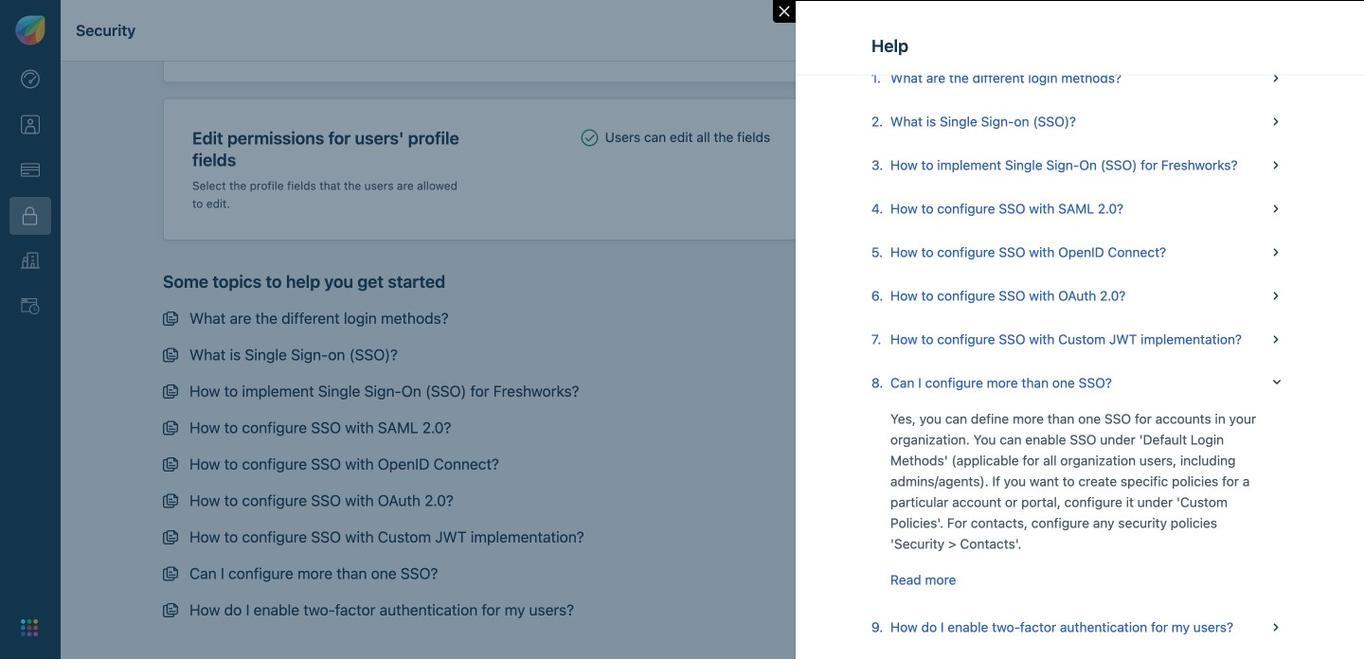 Task type: describe. For each thing, give the bounding box(es) containing it.
audit logs image
[[21, 297, 40, 316]]

users image
[[21, 115, 40, 134]]

freshworks switcher image
[[21, 620, 38, 637]]

my subscriptions image
[[21, 161, 40, 180]]



Task type: vqa. For each thing, say whether or not it's contained in the screenshot.
region
yes



Task type: locate. For each thing, give the bounding box(es) containing it.
organization image
[[21, 252, 40, 271]]

neo admin center image
[[21, 70, 40, 89]]

region
[[872, 409, 1288, 610]]

freshworks icon image
[[15, 15, 45, 45]]

security image
[[21, 206, 40, 225]]



